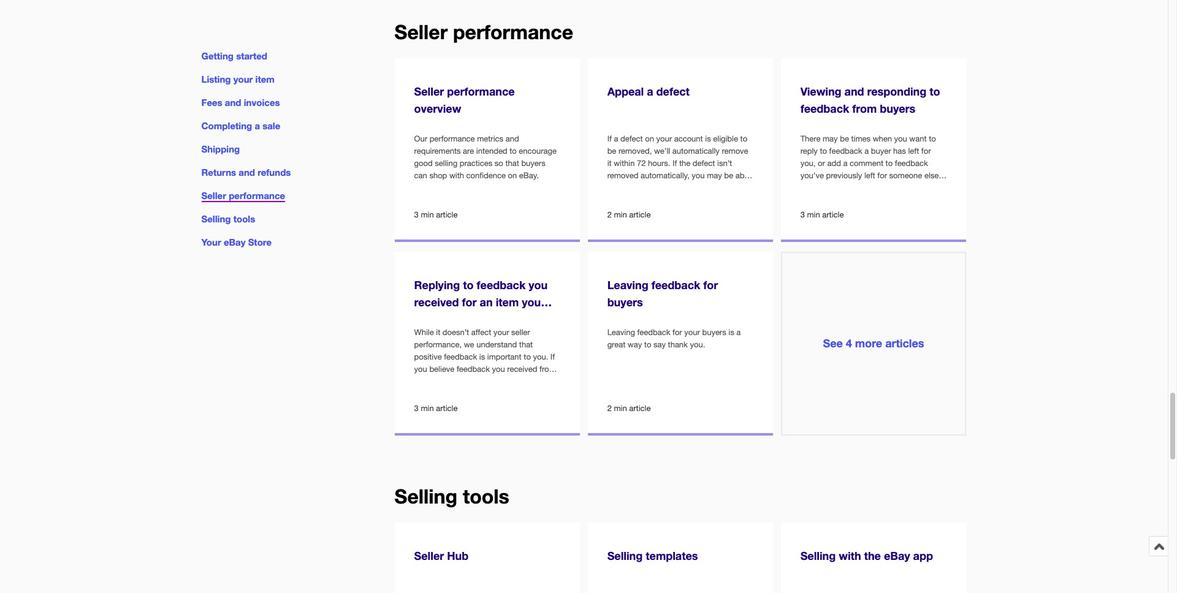 Task type: describe. For each thing, give the bounding box(es) containing it.
leaving feedback for buyers
[[607, 278, 718, 309]]

you. inside replying to feedback you received for an item you sold while it doesn't affect your seller performance, we understand that positive feedback is important to you. if you believe feedback you received from a buyer isn't accurate or fair, you can try to resolve the situation by replying to the feedback or by requesting a feedback revision.
[[533, 352, 548, 362]]

your up fees and invoices link on the left top
[[233, 74, 253, 85]]

feedback inside leaving feedback for your buyers is a great way to say thank you.
[[637, 328, 670, 337]]

can for reply
[[872, 196, 885, 205]]

shipping link
[[201, 144, 240, 155]]

0 vertical spatial ebay
[[224, 237, 246, 248]]

completing a sale
[[201, 120, 280, 131]]

metrics
[[477, 134, 503, 143]]

left down want
[[908, 146, 919, 156]]

from inside viewing and responding to feedback from buyers
[[852, 102, 877, 115]]

can't
[[816, 183, 833, 192]]

someone
[[889, 171, 922, 180]]

listing your item
[[201, 74, 275, 85]]

way
[[628, 340, 642, 349]]

fees and invoices link
[[201, 97, 280, 108]]

they
[[875, 208, 891, 217]]

buyers inside leaving feedback for buyers
[[607, 295, 643, 309]]

important
[[487, 352, 521, 362]]

feedback down but
[[840, 208, 873, 217]]

getting
[[201, 50, 234, 61]]

hub
[[447, 549, 469, 563]]

else.
[[924, 171, 941, 180]]

seller inside seller performance link
[[201, 190, 226, 201]]

2 inside if a defect on your account is eligible to be removed, we'll automatically remove it within 72 hours. if the defect isn't removed automatically, you may be able to appeal, depending on the circumstances. 2 min article
[[607, 210, 612, 219]]

2 horizontal spatial buyer
[[908, 196, 928, 205]]

selling with the ebay app link
[[781, 523, 966, 593]]

for inside leaving feedback for your buyers is a great way to say thank you.
[[673, 328, 682, 337]]

eligible
[[713, 134, 738, 143]]

previously
[[826, 171, 862, 180]]

1 horizontal spatial be
[[724, 171, 733, 180]]

on inside our performance metrics and requirements are intended to encourage good selling practices so that buyers can shop with confidence on ebay.
[[508, 171, 517, 180]]

performance inside our performance metrics and requirements are intended to encourage good selling practices so that buyers can shop with confidence on ebay.
[[430, 134, 475, 143]]

want
[[909, 134, 927, 143]]

invoices
[[244, 97, 280, 108]]

we'll
[[654, 146, 670, 156]]

and inside our performance metrics and requirements are intended to encourage good selling practices so that buyers can shop with confidence on ebay.
[[506, 134, 519, 143]]

selling templates link
[[588, 523, 773, 593]]

1 horizontal spatial seller performance
[[395, 20, 573, 43]]

and for invoices
[[225, 97, 241, 108]]

to inside our performance metrics and requirements are intended to encourage good selling practices so that buyers can shop with confidence on ebay.
[[510, 146, 517, 156]]

and for responding
[[845, 84, 864, 98]]

there
[[800, 134, 820, 143]]

selling with the ebay app
[[800, 549, 933, 563]]

leaving feedback for your buyers is a great way to say thank you.
[[607, 328, 741, 349]]

listing
[[201, 74, 231, 85]]

ask
[[887, 196, 899, 205]]

started
[[236, 50, 267, 61]]

viewing
[[800, 84, 841, 98]]

templates
[[646, 549, 698, 563]]

feedback up an
[[477, 278, 526, 292]]

comment
[[850, 159, 883, 168]]

seller hub
[[414, 549, 469, 563]]

2 vertical spatial on
[[685, 183, 694, 192]]

returns
[[201, 167, 236, 178]]

min for viewing and responding to feedback from buyers
[[807, 210, 820, 219]]

requirements
[[414, 146, 461, 156]]

completing a sale link
[[201, 120, 280, 131]]

your
[[201, 237, 221, 248]]

feedback inside leaving feedback for buyers
[[651, 278, 700, 292]]

getting started
[[201, 50, 267, 61]]

selling templates
[[607, 549, 698, 563]]

completing
[[201, 120, 252, 131]]

removed
[[607, 171, 638, 180]]

ebay.
[[519, 171, 539, 180]]

leaving for leaving feedback for buyers
[[607, 278, 648, 292]]

left down else.
[[925, 183, 936, 192]]

left down comment
[[864, 171, 875, 180]]

but
[[842, 196, 854, 205]]

feedback down replying
[[516, 401, 549, 411]]

see
[[823, 336, 843, 350]]

resolve
[[423, 389, 449, 398]]

our
[[414, 134, 427, 143]]

with inside our performance metrics and requirements are intended to encourage good selling practices so that buyers can shop with confidence on ebay.
[[449, 171, 464, 180]]

sale
[[262, 120, 280, 131]]

be inside "there may be times when you want to reply to feedback a buyer has left for you, or add a comment to feedback you've previously left for someone else. you can't change feedback you've left for a buyer, but you can ask a buyer to reconsider feedback they left for you."
[[840, 134, 849, 143]]

is inside if a defect on your account is eligible to be removed, we'll automatically remove it within 72 hours. if the defect isn't removed automatically, you may be able to appeal, depending on the circumstances. 2 min article
[[705, 134, 711, 143]]

for inside leaving feedback for buyers
[[703, 278, 718, 292]]

doesn't
[[443, 328, 469, 337]]

responding
[[867, 84, 926, 98]]

a inside if a defect on your account is eligible to be removed, we'll automatically remove it within 72 hours. if the defect isn't removed automatically, you may be able to appeal, depending on the circumstances. 2 min article
[[614, 134, 618, 143]]

0 horizontal spatial you've
[[800, 171, 824, 180]]

fees and invoices
[[201, 97, 280, 108]]

depending
[[645, 183, 683, 192]]

shop
[[429, 171, 447, 180]]

3 for seller performance overview
[[414, 210, 419, 219]]

article inside if a defect on your account is eligible to be removed, we'll automatically remove it within 72 hours. if the defect isn't removed automatically, you may be able to appeal, depending on the circumstances. 2 min article
[[629, 210, 651, 219]]

listing your item link
[[201, 74, 275, 85]]

2 vertical spatial defect
[[693, 159, 715, 168]]

0 vertical spatial received
[[414, 295, 459, 309]]

isn't inside replying to feedback you received for an item you sold while it doesn't affect your seller performance, we understand that positive feedback is important to you. if you believe feedback you received from a buyer isn't accurate or fair, you can try to resolve the situation by replying to the feedback or by requesting a feedback revision.
[[443, 377, 458, 386]]

article for seller performance overview
[[436, 210, 458, 219]]

can for you
[[533, 377, 546, 386]]

seller performance link
[[201, 190, 285, 202]]

performance,
[[414, 340, 462, 349]]

encourage
[[519, 146, 557, 156]]

good
[[414, 159, 433, 168]]

0 vertical spatial on
[[645, 134, 654, 143]]

while
[[414, 328, 434, 337]]

is inside replying to feedback you received for an item you sold while it doesn't affect your seller performance, we understand that positive feedback is important to you. if you believe feedback you received from a buyer isn't accurate or fair, you can try to resolve the situation by replying to the feedback or by requesting a feedback revision.
[[479, 352, 485, 362]]

3 for viewing and responding to feedback from buyers
[[800, 210, 805, 219]]

you,
[[800, 159, 816, 168]]

or inside replying to feedback you received for an item you sold while it doesn't affect your seller performance, we understand that positive feedback is important to you. if you believe feedback you received from a buyer isn't accurate or fair, you can try to resolve the situation by replying to the feedback or by requesting a feedback revision.
[[493, 377, 500, 386]]

you. inside leaving feedback for your buyers is a great way to say thank you.
[[690, 340, 705, 349]]

1 vertical spatial be
[[607, 146, 616, 156]]

3 up revision.
[[414, 404, 419, 413]]

0 vertical spatial tools
[[233, 214, 255, 225]]

3 min article for seller performance overview
[[414, 210, 458, 219]]

affect
[[471, 328, 491, 337]]

can inside our performance metrics and requirements are intended to encourage good selling practices so that buyers can shop with confidence on ebay.
[[414, 171, 427, 180]]

returns and refunds
[[201, 167, 291, 178]]

requesting
[[470, 401, 507, 411]]

positive
[[414, 352, 442, 362]]

replying
[[414, 278, 460, 292]]

say
[[653, 340, 666, 349]]

thank
[[668, 340, 688, 349]]

overview
[[414, 102, 461, 115]]

feedback up "ask"
[[864, 183, 897, 192]]

72
[[637, 159, 646, 168]]

to inside viewing and responding to feedback from buyers
[[930, 84, 940, 98]]

0 horizontal spatial item
[[255, 74, 275, 85]]

intended
[[476, 146, 507, 156]]

accurate
[[460, 377, 491, 386]]

more
[[855, 336, 882, 350]]

try
[[548, 377, 557, 386]]

confidence
[[466, 171, 506, 180]]

you
[[800, 183, 814, 192]]

removed,
[[619, 146, 652, 156]]

if inside replying to feedback you received for an item you sold while it doesn't affect your seller performance, we understand that positive feedback is important to you. if you believe feedback you received from a buyer isn't accurate or fair, you can try to resolve the situation by replying to the feedback or by requesting a feedback revision.
[[550, 352, 555, 362]]

buyers inside leaving feedback for your buyers is a great way to say thank you.
[[702, 328, 726, 337]]

your inside replying to feedback you received for an item you sold while it doesn't affect your seller performance, we understand that positive feedback is important to you. if you believe feedback you received from a buyer isn't accurate or fair, you can try to resolve the situation by replying to the feedback or by requesting a feedback revision.
[[493, 328, 509, 337]]

1 horizontal spatial received
[[507, 365, 537, 374]]

selling
[[435, 159, 457, 168]]

that inside replying to feedback you received for an item you sold while it doesn't affect your seller performance, we understand that positive feedback is important to you. if you believe feedback you received from a buyer isn't accurate or fair, you can try to resolve the situation by replying to the feedback or by requesting a feedback revision.
[[519, 340, 533, 349]]



Task type: locate. For each thing, give the bounding box(es) containing it.
1 vertical spatial isn't
[[443, 377, 458, 386]]

0 vertical spatial defect
[[656, 84, 690, 98]]

sold
[[414, 313, 436, 326]]

feedback up someone
[[895, 159, 928, 168]]

2 min article
[[607, 404, 651, 413]]

1 horizontal spatial by
[[497, 389, 506, 398]]

leaving inside leaving feedback for buyers
[[607, 278, 648, 292]]

0 vertical spatial by
[[497, 389, 506, 398]]

1 vertical spatial item
[[496, 295, 519, 309]]

may left able
[[707, 171, 722, 180]]

and right the fees
[[225, 97, 241, 108]]

item right an
[[496, 295, 519, 309]]

selling tools up hub
[[395, 485, 509, 508]]

reconsider
[[800, 208, 838, 217]]

feedback up add
[[829, 146, 862, 156]]

1 horizontal spatial selling tools
[[395, 485, 509, 508]]

3 min article down buyer,
[[800, 210, 844, 219]]

1 vertical spatial buyer
[[908, 196, 928, 205]]

buyer down when
[[871, 146, 891, 156]]

appeal a defect
[[607, 84, 690, 98]]

0 horizontal spatial defect
[[620, 134, 643, 143]]

1 vertical spatial defect
[[620, 134, 643, 143]]

2 vertical spatial be
[[724, 171, 733, 180]]

1 horizontal spatial can
[[533, 377, 546, 386]]

be up the within
[[607, 146, 616, 156]]

hours.
[[648, 159, 670, 168]]

understand
[[476, 340, 517, 349]]

1 vertical spatial by
[[459, 401, 468, 411]]

0 vertical spatial or
[[818, 159, 825, 168]]

0 horizontal spatial is
[[479, 352, 485, 362]]

fair,
[[503, 377, 515, 386]]

article for viewing and responding to feedback from buyers
[[822, 210, 844, 219]]

0 vertical spatial it
[[607, 159, 612, 168]]

and up seller performance link
[[239, 167, 255, 178]]

your up understand
[[493, 328, 509, 337]]

3 down "you"
[[800, 210, 805, 219]]

0 vertical spatial if
[[607, 134, 612, 143]]

4
[[846, 336, 852, 350]]

buyers inside viewing and responding to feedback from buyers
[[880, 102, 915, 115]]

0 horizontal spatial it
[[436, 328, 440, 337]]

has
[[893, 146, 906, 156]]

1 horizontal spatial item
[[496, 295, 519, 309]]

or left add
[[818, 159, 825, 168]]

1 vertical spatial it
[[436, 328, 440, 337]]

from inside replying to feedback you received for an item you sold while it doesn't affect your seller performance, we understand that positive feedback is important to you. if you believe feedback you received from a buyer isn't accurate or fair, you can try to resolve the situation by replying to the feedback or by requesting a feedback revision.
[[539, 365, 556, 374]]

fees
[[201, 97, 222, 108]]

may inside if a defect on your account is eligible to be removed, we'll automatically remove it within 72 hours. if the defect isn't removed automatically, you may be able to appeal, depending on the circumstances. 2 min article
[[707, 171, 722, 180]]

1 horizontal spatial may
[[823, 134, 838, 143]]

seller
[[511, 328, 530, 337]]

app
[[913, 549, 933, 563]]

0 horizontal spatial with
[[449, 171, 464, 180]]

1 horizontal spatial from
[[852, 102, 877, 115]]

selling tools up your ebay store "link"
[[201, 214, 255, 225]]

or inside "there may be times when you want to reply to feedback a buyer has left for you, or add a comment to feedback you've previously left for someone else. you can't change feedback you've left for a buyer, but you can ask a buyer to reconsider feedback they left for you."
[[818, 159, 825, 168]]

buyer up resolve on the left bottom of page
[[421, 377, 441, 386]]

2 horizontal spatial you.
[[918, 208, 933, 217]]

for inside replying to feedback you received for an item you sold while it doesn't affect your seller performance, we understand that positive feedback is important to you. if you believe feedback you received from a buyer isn't accurate or fair, you can try to resolve the situation by replying to the feedback or by requesting a feedback revision.
[[462, 295, 477, 309]]

it left the within
[[607, 159, 612, 168]]

0 vertical spatial leaving
[[607, 278, 648, 292]]

min for seller performance overview
[[421, 210, 434, 219]]

automatically
[[672, 146, 720, 156]]

be
[[840, 134, 849, 143], [607, 146, 616, 156], [724, 171, 733, 180]]

3 min article
[[414, 210, 458, 219], [800, 210, 844, 219], [414, 404, 458, 413]]

0 horizontal spatial received
[[414, 295, 459, 309]]

0 horizontal spatial on
[[508, 171, 517, 180]]

0 horizontal spatial can
[[414, 171, 427, 180]]

1 horizontal spatial if
[[607, 134, 612, 143]]

feedback up say
[[637, 328, 670, 337]]

your up thank
[[684, 328, 700, 337]]

1 horizontal spatial isn't
[[717, 159, 732, 168]]

leaving up great
[[607, 328, 635, 337]]

feedback inside viewing and responding to feedback from buyers
[[800, 102, 849, 115]]

be left able
[[724, 171, 733, 180]]

0 horizontal spatial seller performance
[[201, 190, 285, 201]]

can inside "there may be times when you want to reply to feedback a buyer has left for you, or add a comment to feedback you've previously left for someone else. you can't change feedback you've left for a buyer, but you can ask a buyer to reconsider feedback they left for you."
[[872, 196, 885, 205]]

1 vertical spatial tools
[[463, 485, 509, 508]]

the
[[679, 159, 690, 168], [696, 183, 708, 192], [451, 389, 462, 398], [547, 389, 559, 398], [864, 549, 881, 563]]

your ebay store link
[[201, 237, 272, 248]]

0 horizontal spatial tools
[[233, 214, 255, 225]]

2 vertical spatial is
[[479, 352, 485, 362]]

1 horizontal spatial you've
[[899, 183, 923, 192]]

that
[[505, 159, 519, 168], [519, 340, 533, 349]]

great
[[607, 340, 625, 349]]

your inside leaving feedback for your buyers is a great way to say thank you.
[[684, 328, 700, 337]]

a
[[647, 84, 653, 98], [255, 120, 260, 131], [614, 134, 618, 143], [864, 146, 869, 156], [843, 159, 848, 168], [812, 196, 816, 205], [901, 196, 906, 205], [736, 328, 741, 337], [414, 377, 418, 386], [510, 401, 514, 411]]

seller hub link
[[395, 523, 580, 593]]

defect down automatically
[[693, 159, 715, 168]]

we
[[464, 340, 474, 349]]

1 vertical spatial you.
[[690, 340, 705, 349]]

2 vertical spatial if
[[550, 352, 555, 362]]

you inside if a defect on your account is eligible to be removed, we'll automatically remove it within 72 hours. if the defect isn't removed automatically, you may be able to appeal, depending on the circumstances. 2 min article
[[692, 171, 705, 180]]

by down fair,
[[497, 389, 506, 398]]

0 horizontal spatial ebay
[[224, 237, 246, 248]]

item inside replying to feedback you received for an item you sold while it doesn't affect your seller performance, we understand that positive feedback is important to you. if you believe feedback you received from a buyer isn't accurate or fair, you can try to resolve the situation by replying to the feedback or by requesting a feedback revision.
[[496, 295, 519, 309]]

left down "ask"
[[893, 208, 904, 217]]

if up removed
[[607, 134, 612, 143]]

0 vertical spatial you've
[[800, 171, 824, 180]]

isn't inside if a defect on your account is eligible to be removed, we'll automatically remove it within 72 hours. if the defect isn't removed automatically, you may be able to appeal, depending on the circumstances. 2 min article
[[717, 159, 732, 168]]

article
[[436, 210, 458, 219], [629, 210, 651, 219], [822, 210, 844, 219], [436, 404, 458, 413], [629, 404, 651, 413]]

believe
[[429, 365, 454, 374]]

within
[[614, 159, 635, 168]]

a inside leaving feedback for your buyers is a great way to say thank you.
[[736, 328, 741, 337]]

2 horizontal spatial defect
[[693, 159, 715, 168]]

performance
[[453, 20, 573, 43], [447, 84, 515, 98], [430, 134, 475, 143], [229, 190, 285, 201]]

2 2 from the top
[[607, 404, 612, 413]]

may right there
[[823, 134, 838, 143]]

1 vertical spatial 2
[[607, 404, 612, 413]]

your up the "we'll"
[[656, 134, 672, 143]]

practices
[[460, 159, 492, 168]]

it inside if a defect on your account is eligible to be removed, we'll automatically remove it within 72 hours. if the defect isn't removed automatically, you may be able to appeal, depending on the circumstances. 2 min article
[[607, 159, 612, 168]]

ebay right your on the left top of the page
[[224, 237, 246, 248]]

on left the ebay.
[[508, 171, 517, 180]]

3 min article up revision.
[[414, 404, 458, 413]]

you've down someone
[[899, 183, 923, 192]]

appeal,
[[617, 183, 643, 192]]

reply
[[800, 146, 818, 156]]

3 min article down shop
[[414, 210, 458, 219]]

leaving for leaving feedback for your buyers is a great way to say thank you.
[[607, 328, 635, 337]]

are
[[463, 146, 474, 156]]

left
[[908, 146, 919, 156], [864, 171, 875, 180], [925, 183, 936, 192], [893, 208, 904, 217]]

1 vertical spatial from
[[539, 365, 556, 374]]

if up "try" in the bottom left of the page
[[550, 352, 555, 362]]

2 horizontal spatial can
[[872, 196, 885, 205]]

times
[[851, 134, 871, 143]]

0 vertical spatial isn't
[[717, 159, 732, 168]]

is
[[705, 134, 711, 143], [728, 328, 734, 337], [479, 352, 485, 362]]

situation
[[465, 389, 495, 398]]

article for leaving feedback for buyers
[[629, 404, 651, 413]]

1 vertical spatial selling tools
[[395, 485, 509, 508]]

to
[[930, 84, 940, 98], [740, 134, 747, 143], [929, 134, 936, 143], [510, 146, 517, 156], [820, 146, 827, 156], [886, 159, 893, 168], [607, 183, 614, 192], [930, 196, 937, 205], [463, 278, 474, 292], [644, 340, 651, 349], [524, 352, 531, 362], [414, 389, 421, 398], [538, 389, 545, 398]]

0 horizontal spatial be
[[607, 146, 616, 156]]

feedback down we at bottom left
[[444, 352, 477, 362]]

0 horizontal spatial by
[[459, 401, 468, 411]]

0 vertical spatial buyer
[[871, 146, 891, 156]]

2 vertical spatial buyer
[[421, 377, 441, 386]]

received
[[414, 295, 459, 309], [507, 365, 537, 374]]

it up 'performance,'
[[436, 328, 440, 337]]

feedback or
[[414, 401, 457, 411]]

feedback down the viewing
[[800, 102, 849, 115]]

1 horizontal spatial it
[[607, 159, 612, 168]]

isn't down believe at left
[[443, 377, 458, 386]]

3 down good
[[414, 210, 419, 219]]

leaving inside leaving feedback for your buyers is a great way to say thank you.
[[607, 328, 635, 337]]

0 vertical spatial from
[[852, 102, 877, 115]]

2 horizontal spatial if
[[673, 159, 677, 168]]

0 vertical spatial 2
[[607, 210, 612, 219]]

replying
[[508, 389, 536, 398]]

and
[[845, 84, 864, 98], [225, 97, 241, 108], [506, 134, 519, 143], [239, 167, 255, 178]]

0 vertical spatial that
[[505, 159, 519, 168]]

buyer right "ask"
[[908, 196, 928, 205]]

1 horizontal spatial ebay
[[884, 549, 910, 563]]

0 horizontal spatial may
[[707, 171, 722, 180]]

1 horizontal spatial is
[[705, 134, 711, 143]]

0 vertical spatial with
[[449, 171, 464, 180]]

buyer inside replying to feedback you received for an item you sold while it doesn't affect your seller performance, we understand that positive feedback is important to you. if you believe feedback you received from a buyer isn't accurate or fair, you can try to resolve the situation by replying to the feedback or by requesting a feedback revision.
[[421, 377, 441, 386]]

1 vertical spatial seller performance
[[201, 190, 285, 201]]

is inside leaving feedback for your buyers is a great way to say thank you.
[[728, 328, 734, 337]]

0 vertical spatial item
[[255, 74, 275, 85]]

1 horizontal spatial buyer
[[871, 146, 891, 156]]

1 vertical spatial is
[[728, 328, 734, 337]]

automatically,
[[641, 171, 690, 180]]

our performance metrics and requirements are intended to encourage good selling practices so that buyers can shop with confidence on ebay.
[[414, 134, 557, 180]]

2 leaving from the top
[[607, 328, 635, 337]]

selling tools
[[201, 214, 255, 225], [395, 485, 509, 508]]

if a defect on your account is eligible to be removed, we'll automatically remove it within 72 hours. if the defect isn't removed automatically, you may be able to appeal, depending on the circumstances. 2 min article
[[607, 134, 751, 219]]

ebay inside selling with the ebay app link
[[884, 549, 910, 563]]

viewing and responding to feedback from buyers
[[800, 84, 940, 115]]

can left "try" in the bottom left of the page
[[533, 377, 546, 386]]

selling
[[201, 214, 231, 225], [395, 485, 457, 508], [607, 549, 643, 563], [800, 549, 836, 563]]

you. right thank
[[690, 340, 705, 349]]

that inside our performance metrics and requirements are intended to encourage good selling practices so that buyers can shop with confidence on ebay.
[[505, 159, 519, 168]]

defect for if a defect on your account is eligible to be removed, we'll automatically remove it within 72 hours. if the defect isn't removed automatically, you may be able to appeal, depending on the circumstances. 2 min article
[[620, 134, 643, 143]]

can down good
[[414, 171, 427, 180]]

1 vertical spatial on
[[508, 171, 517, 180]]

that right so
[[505, 159, 519, 168]]

it
[[607, 159, 612, 168], [436, 328, 440, 337]]

for
[[921, 146, 931, 156], [877, 171, 887, 180], [800, 196, 810, 205], [906, 208, 916, 217], [703, 278, 718, 292], [462, 295, 477, 309], [673, 328, 682, 337]]

seller performance overview
[[414, 84, 515, 115]]

can inside replying to feedback you received for an item you sold while it doesn't affect your seller performance, we understand that positive feedback is important to you. if you believe feedback you received from a buyer isn't accurate or fair, you can try to resolve the situation by replying to the feedback or by requesting a feedback revision.
[[533, 377, 546, 386]]

you. down else.
[[918, 208, 933, 217]]

2 horizontal spatial is
[[728, 328, 734, 337]]

getting started link
[[201, 50, 267, 61]]

2 horizontal spatial be
[[840, 134, 849, 143]]

that down seller
[[519, 340, 533, 349]]

can
[[414, 171, 427, 180], [872, 196, 885, 205], [533, 377, 546, 386]]

you've down you, at the top of page
[[800, 171, 824, 180]]

change
[[836, 183, 862, 192]]

1 horizontal spatial with
[[839, 549, 861, 563]]

1 vertical spatial received
[[507, 365, 537, 374]]

able
[[735, 171, 751, 180]]

3 min article for viewing and responding to feedback from buyers
[[800, 210, 844, 219]]

it inside replying to feedback you received for an item you sold while it doesn't affect your seller performance, we understand that positive feedback is important to you. if you believe feedback you received from a buyer isn't accurate or fair, you can try to resolve the situation by replying to the feedback or by requesting a feedback revision.
[[436, 328, 440, 337]]

1 leaving from the top
[[607, 278, 648, 292]]

and right the viewing
[[845, 84, 864, 98]]

refunds
[[258, 167, 291, 178]]

defect
[[656, 84, 690, 98], [620, 134, 643, 143], [693, 159, 715, 168]]

min for leaving feedback for buyers
[[614, 404, 627, 413]]

1 vertical spatial or
[[493, 377, 500, 386]]

you.
[[918, 208, 933, 217], [690, 340, 705, 349], [533, 352, 548, 362]]

0 horizontal spatial you.
[[533, 352, 548, 362]]

1 horizontal spatial tools
[[463, 485, 509, 508]]

to inside leaving feedback for your buyers is a great way to say thank you.
[[644, 340, 651, 349]]

0 vertical spatial be
[[840, 134, 849, 143]]

defect for appeal a defect
[[656, 84, 690, 98]]

isn't
[[717, 159, 732, 168], [443, 377, 458, 386]]

defect right appeal
[[656, 84, 690, 98]]

leaving up way
[[607, 278, 648, 292]]

may inside "there may be times when you want to reply to feedback a buyer has left for you, or add a comment to feedback you've previously left for someone else. you can't change feedback you've left for a buyer, but you can ask a buyer to reconsider feedback they left for you."
[[823, 134, 838, 143]]

0 vertical spatial selling tools
[[201, 214, 255, 225]]

on right depending
[[685, 183, 694, 192]]

so
[[495, 159, 503, 168]]

see 4 more articles
[[823, 336, 924, 350]]

and right "metrics" at the top of the page
[[506, 134, 519, 143]]

and for refunds
[[239, 167, 255, 178]]

1 horizontal spatial or
[[818, 159, 825, 168]]

0 horizontal spatial buyer
[[421, 377, 441, 386]]

and inside viewing and responding to feedback from buyers
[[845, 84, 864, 98]]

item up invoices
[[255, 74, 275, 85]]

0 vertical spatial is
[[705, 134, 711, 143]]

0 horizontal spatial isn't
[[443, 377, 458, 386]]

1 vertical spatial with
[[839, 549, 861, 563]]

you. inside "there may be times when you want to reply to feedback a buyer has left for you, or add a comment to feedback you've previously left for someone else. you can't change feedback you've left for a buyer, but you can ask a buyer to reconsider feedback they left for you."
[[918, 208, 933, 217]]

item
[[255, 74, 275, 85], [496, 295, 519, 309]]

1 horizontal spatial you.
[[690, 340, 705, 349]]

ebay left app
[[884, 549, 910, 563]]

feedback up accurate
[[457, 365, 490, 374]]

you. up "try" in the bottom left of the page
[[533, 352, 548, 362]]

0 vertical spatial seller performance
[[395, 20, 573, 43]]

can up they
[[872, 196, 885, 205]]

be left times
[[840, 134, 849, 143]]

received up fair,
[[507, 365, 537, 374]]

from up times
[[852, 102, 877, 115]]

1 vertical spatial may
[[707, 171, 722, 180]]

isn't down the remove
[[717, 159, 732, 168]]

buyers inside our performance metrics and requirements are intended to encourage good selling practices so that buyers can shop with confidence on ebay.
[[521, 159, 545, 168]]

there may be times when you want to reply to feedback a buyer has left for you, or add a comment to feedback you've previously left for someone else. you can't change feedback you've left for a buyer, but you can ask a buyer to reconsider feedback they left for you.
[[800, 134, 941, 217]]

1 2 from the top
[[607, 210, 612, 219]]

1 horizontal spatial on
[[645, 134, 654, 143]]

1 vertical spatial you've
[[899, 183, 923, 192]]

feedback up leaving feedback for your buyers is a great way to say thank you.
[[651, 278, 700, 292]]

your inside if a defect on your account is eligible to be removed, we'll automatically remove it within 72 hours. if the defect isn't removed automatically, you may be able to appeal, depending on the circumstances. 2 min article
[[656, 134, 672, 143]]

0 horizontal spatial selling tools
[[201, 214, 255, 225]]

3
[[414, 210, 419, 219], [800, 210, 805, 219], [414, 404, 419, 413]]

1 vertical spatial leaving
[[607, 328, 635, 337]]

performance inside seller performance overview
[[447, 84, 515, 98]]

0 vertical spatial can
[[414, 171, 427, 180]]

0 vertical spatial may
[[823, 134, 838, 143]]

seller inside seller performance overview
[[414, 84, 444, 98]]

by down situation
[[459, 401, 468, 411]]

seller inside seller hub link
[[414, 549, 444, 563]]

1 horizontal spatial defect
[[656, 84, 690, 98]]

min inside if a defect on your account is eligible to be removed, we'll automatically remove it within 72 hours. if the defect isn't removed automatically, you may be able to appeal, depending on the circumstances. 2 min article
[[614, 210, 627, 219]]

buyers
[[880, 102, 915, 115], [521, 159, 545, 168], [607, 295, 643, 309], [702, 328, 726, 337]]

if right hours.
[[673, 159, 677, 168]]

from up "try" in the bottom left of the page
[[539, 365, 556, 374]]

articles
[[885, 336, 924, 350]]

on up removed,
[[645, 134, 654, 143]]

selling tools link
[[201, 214, 255, 225]]

2 horizontal spatial on
[[685, 183, 694, 192]]

or left fair,
[[493, 377, 500, 386]]

add
[[827, 159, 841, 168]]

defect up removed,
[[620, 134, 643, 143]]

1 vertical spatial can
[[872, 196, 885, 205]]

0 vertical spatial you.
[[918, 208, 933, 217]]

received down replying
[[414, 295, 459, 309]]



Task type: vqa. For each thing, say whether or not it's contained in the screenshot.
article corresponding to Leaving feedback for buyers
yes



